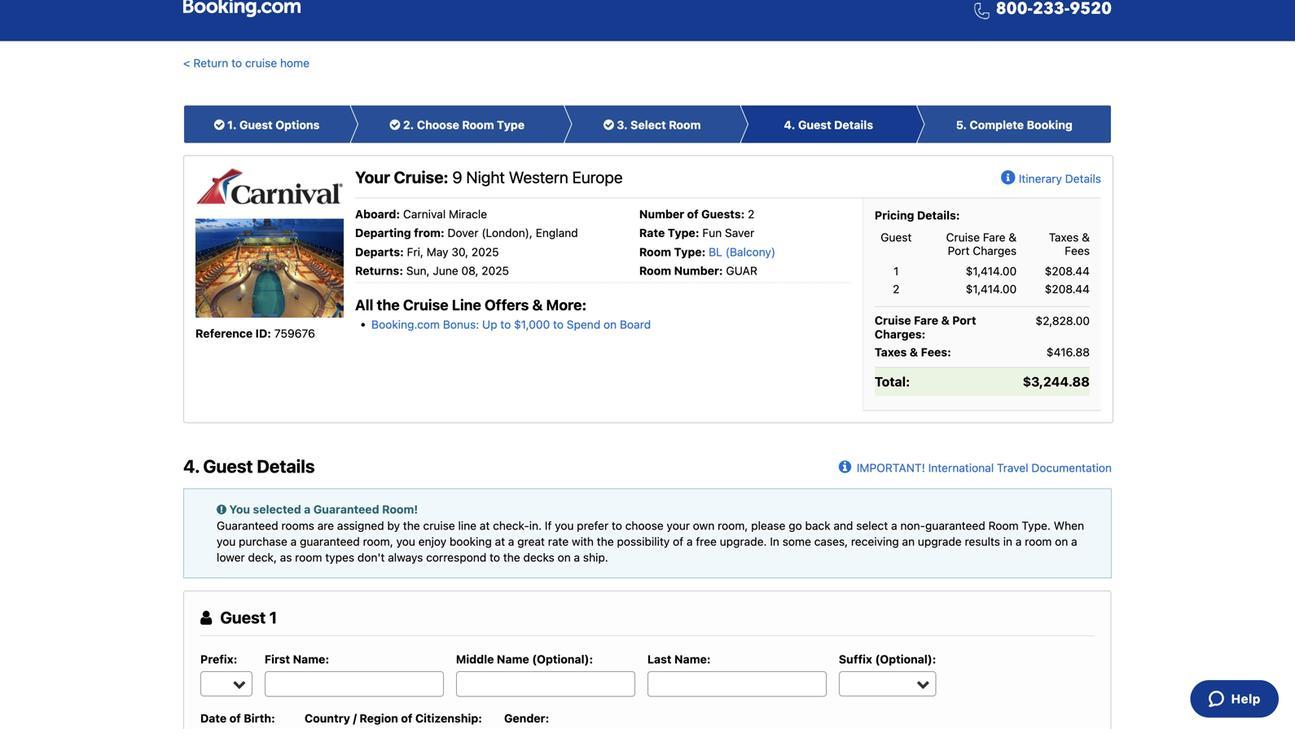 Task type: describe. For each thing, give the bounding box(es) containing it.
select
[[857, 519, 888, 532]]

booking
[[1027, 118, 1073, 132]]

taxes & fees
[[1049, 231, 1090, 258]]

results
[[965, 535, 1001, 548]]

selected
[[253, 503, 301, 516]]

<
[[183, 56, 190, 70]]

your
[[355, 168, 390, 187]]

to right the return at the top of the page
[[232, 56, 242, 70]]

3.
[[617, 118, 628, 132]]

options
[[276, 118, 320, 132]]

in.
[[529, 519, 542, 532]]

taxes & fees:
[[875, 346, 952, 359]]

0 horizontal spatial room
[[295, 551, 322, 564]]

saver
[[725, 226, 755, 240]]

the inside all the cruise line offers & more: booking.com bonus: up to $1,000 to spend on board
[[377, 296, 400, 314]]

2. choose room type
[[403, 118, 525, 132]]

returns:
[[355, 264, 403, 277]]

all the cruise line offers & more: booking.com bonus: up to $1,000 to spend on board
[[355, 296, 651, 331]]

cruise:
[[394, 168, 449, 187]]

with
[[572, 535, 594, 548]]

2.
[[403, 118, 414, 132]]

as
[[280, 551, 292, 564]]

number:
[[674, 264, 723, 277]]

home
[[280, 56, 310, 70]]

always
[[388, 551, 423, 564]]

pricing details:
[[875, 209, 960, 222]]

2 vertical spatial on
[[558, 551, 571, 564]]

0 vertical spatial 4. guest details
[[784, 118, 874, 132]]

of inside the guaranteed rooms are assigned by the cruise line at check-in. if you prefer to choose your own room, please go back and select a non-guaranteed room type. when you purchase a guaranteed room, you enjoy booking at a great rate with the possibility of a free upgrade. in some cases, receiving an upgrade results in a room on a lower deck, as room types don't always correspond to the decks on a ship.
[[673, 535, 684, 548]]

a down rooms
[[291, 535, 297, 548]]

choose
[[417, 118, 459, 132]]

england
[[536, 226, 578, 240]]

some
[[783, 535, 812, 548]]

up
[[482, 318, 498, 331]]

bonus:
[[443, 318, 479, 331]]

2 inside number of guests: 2 rate type: fun saver room type: bl (balcony) room number: guar
[[748, 207, 755, 221]]

1 (optional): from the left
[[532, 653, 593, 666]]

1 vertical spatial type:
[[674, 245, 706, 259]]

total:
[[875, 374, 911, 389]]

complete
[[970, 118, 1024, 132]]

important! international travel documentation link
[[839, 457, 1112, 475]]

0 horizontal spatial cruise
[[245, 56, 277, 70]]

1 vertical spatial guaranteed
[[300, 535, 360, 548]]

in
[[770, 535, 780, 548]]

bl
[[709, 245, 723, 259]]

0 vertical spatial at
[[480, 519, 490, 532]]

enjoy
[[419, 535, 447, 548]]

0 vertical spatial type:
[[668, 226, 700, 240]]

cruise inside the guaranteed rooms are assigned by the cruise line at check-in. if you prefer to choose your own room, please go back and select a non-guaranteed room type. when you purchase a guaranteed room, you enjoy booking at a great rate with the possibility of a free upgrade. in some cases, receiving an upgrade results in a room on a lower deck, as room types don't always correspond to the decks on a ship.
[[423, 519, 455, 532]]

1 vertical spatial 2025
[[482, 264, 509, 277]]

important! international travel documentation
[[857, 461, 1112, 475]]

$208.44 for 1
[[1045, 264, 1090, 278]]

a left non-
[[892, 519, 898, 532]]

on inside all the cruise line offers & more: booking.com bonus: up to $1,000 to spend on board
[[604, 318, 617, 331]]

own
[[693, 519, 715, 532]]

go
[[789, 519, 802, 532]]

last name:
[[648, 653, 711, 666]]

$416.88
[[1047, 346, 1090, 359]]

4. guest details main content
[[175, 93, 1121, 729]]

0 vertical spatial 1
[[894, 264, 899, 278]]

1 vertical spatial on
[[1056, 535, 1069, 548]]

types
[[325, 551, 355, 564]]

1 vertical spatial 4. guest details
[[183, 456, 315, 477]]

name: for last name:
[[675, 653, 711, 666]]

$1,414.00 for 2
[[966, 282, 1017, 296]]

1 horizontal spatial you
[[397, 535, 416, 548]]

deck,
[[248, 551, 277, 564]]

are
[[318, 519, 334, 532]]

info circle image for important! international travel documentation
[[839, 457, 857, 473]]

of right "region"
[[401, 712, 413, 725]]

0 horizontal spatial 1
[[269, 608, 277, 627]]

receiving
[[852, 535, 899, 548]]

cases,
[[815, 535, 848, 548]]

$3,244.88
[[1023, 374, 1090, 389]]

assigned
[[337, 519, 384, 532]]

$1,414.00 for 1
[[966, 264, 1017, 278]]

& inside all the cruise line offers & more: booking.com bonus: up to $1,000 to spend on board
[[532, 296, 543, 314]]

check-
[[493, 519, 529, 532]]

0 vertical spatial guaranteed
[[926, 519, 986, 532]]

line
[[452, 296, 481, 314]]

departing
[[355, 226, 411, 240]]

lower
[[217, 551, 245, 564]]

itinerary
[[1019, 172, 1063, 186]]

return
[[194, 56, 228, 70]]

more:
[[546, 296, 587, 314]]

purchase
[[239, 535, 288, 548]]

by
[[387, 519, 400, 532]]

30,
[[452, 245, 469, 259]]

dover
[[448, 226, 479, 240]]

to down more:
[[553, 318, 564, 331]]

guar
[[726, 264, 758, 277]]

country / region of citizenship:
[[305, 712, 482, 725]]

0 vertical spatial 2025
[[472, 245, 499, 259]]

itinerary details
[[1019, 172, 1102, 186]]

may
[[427, 245, 449, 259]]

sun,
[[406, 264, 430, 277]]

free
[[696, 535, 717, 548]]

to right prefer
[[612, 519, 622, 532]]

please
[[751, 519, 786, 532]]

departs:
[[355, 245, 404, 259]]

of inside number of guests: 2 rate type: fun saver room type: bl (balcony) room number: guar
[[687, 207, 699, 221]]

rate
[[548, 535, 569, 548]]

possibility
[[617, 535, 670, 548]]

08,
[[462, 264, 479, 277]]

guest 1
[[220, 608, 277, 627]]

country
[[305, 712, 350, 725]]

< return to cruise home
[[183, 56, 310, 70]]

1 horizontal spatial 2
[[893, 282, 900, 296]]

taxes for taxes & fees:
[[875, 346, 907, 359]]

from:
[[414, 226, 445, 240]]

aboard:
[[355, 207, 400, 221]]

$2,828.00
[[1036, 314, 1090, 328]]

check circle image for 1.
[[214, 119, 225, 131]]



Task type: vqa. For each thing, say whether or not it's contained in the screenshot.


Task type: locate. For each thing, give the bounding box(es) containing it.
2025
[[472, 245, 499, 259], [482, 264, 509, 277]]

middle name (optional):
[[456, 653, 593, 666]]

2 horizontal spatial on
[[1056, 535, 1069, 548]]

documentation
[[1032, 461, 1112, 475]]

in
[[1004, 535, 1013, 548]]

0 vertical spatial on
[[604, 318, 617, 331]]

0 horizontal spatial on
[[558, 551, 571, 564]]

0 horizontal spatial cruise
[[403, 296, 449, 314]]

1 horizontal spatial cruise
[[423, 519, 455, 532]]

decks
[[524, 551, 555, 564]]

2 horizontal spatial check circle image
[[604, 119, 614, 131]]

2 horizontal spatial details
[[1066, 172, 1102, 186]]

$208.44 up the $2,828.00
[[1045, 282, 1090, 296]]

1 vertical spatial port
[[953, 314, 977, 327]]

0 horizontal spatial name:
[[293, 653, 329, 666]]

2 check circle image from the left
[[390, 119, 400, 131]]

0 vertical spatial $208.44
[[1045, 264, 1090, 278]]

birth:
[[244, 712, 275, 725]]

5. complete booking
[[956, 118, 1073, 132]]

port down charges
[[953, 314, 977, 327]]

guaranteed down the are
[[300, 535, 360, 548]]

1 horizontal spatial room
[[1025, 535, 1052, 548]]

name: for first name:
[[293, 653, 329, 666]]

cruise left home
[[245, 56, 277, 70]]

room inside the guaranteed rooms are assigned by the cruise line at check-in. if you prefer to choose your own room, please go back and select a non-guaranteed room type. when you purchase a guaranteed room, you enjoy booking at a great rate with the possibility of a free upgrade. in some cases, receiving an upgrade results in a room on a lower deck, as room types don't always correspond to the decks on a ship.
[[989, 519, 1019, 532]]

< return to cruise home link
[[183, 56, 310, 70]]

cruise inside all the cruise line offers & more: booking.com bonus: up to $1,000 to spend on board
[[403, 296, 449, 314]]

1 vertical spatial 4.
[[183, 456, 199, 477]]

(optional): right suffix
[[876, 653, 937, 666]]

gender:
[[504, 712, 549, 725]]

/
[[353, 712, 357, 725]]

0 vertical spatial room,
[[718, 519, 748, 532]]

back
[[806, 519, 831, 532]]

fees:
[[921, 346, 952, 359]]

2 (optional): from the left
[[876, 653, 937, 666]]

prefix:
[[200, 653, 238, 666]]

1 name: from the left
[[293, 653, 329, 666]]

(balcony)
[[726, 245, 776, 259]]

0 horizontal spatial room,
[[363, 535, 393, 548]]

1 vertical spatial $208.44
[[1045, 282, 1090, 296]]

booking.com
[[372, 318, 440, 331]]

important!
[[857, 461, 926, 475]]

(optional):
[[532, 653, 593, 666], [876, 653, 937, 666]]

upgrade.
[[720, 535, 767, 548]]

0 horizontal spatial at
[[480, 519, 490, 532]]

1. guest options
[[227, 118, 320, 132]]

name: right the last
[[675, 653, 711, 666]]

1 horizontal spatial check circle image
[[390, 119, 400, 131]]

$1,000
[[514, 318, 550, 331]]

guaranteed down you at the left bottom of the page
[[217, 519, 278, 532]]

1 horizontal spatial 4.
[[784, 118, 796, 132]]

cruise for cruise fare & port charges:
[[875, 314, 912, 327]]

of right date
[[230, 712, 241, 725]]

a left free
[[687, 535, 693, 548]]

0 horizontal spatial fare
[[914, 314, 939, 327]]

1 down pricing
[[894, 264, 899, 278]]

a up rooms
[[304, 503, 311, 516]]

0 horizontal spatial guaranteed
[[217, 519, 278, 532]]

correspond
[[426, 551, 487, 564]]

info circle image for itinerary details
[[1001, 170, 1019, 187]]

suffix (optional):
[[839, 653, 937, 666]]

aboard: carnival miracle departing from: dover (london), england departs: fri, may 30, 2025 returns: sun, june 08, 2025
[[355, 207, 578, 277]]

all
[[355, 296, 374, 314]]

2 $208.44 from the top
[[1045, 282, 1090, 296]]

1 horizontal spatial guaranteed
[[926, 519, 986, 532]]

2 $1,414.00 from the top
[[966, 282, 1017, 296]]

1 up first on the left bottom of the page
[[269, 608, 277, 627]]

check circle image left 1.
[[214, 119, 225, 131]]

cruise down details:
[[947, 231, 980, 244]]

port for cruise fare & port charges:
[[953, 314, 977, 327]]

0 horizontal spatial guaranteed
[[300, 535, 360, 548]]

name
[[497, 653, 530, 666]]

1 vertical spatial info circle image
[[839, 457, 857, 473]]

3. select room
[[617, 118, 701, 132]]

& inside taxes & fees
[[1082, 231, 1090, 244]]

1 horizontal spatial details
[[835, 118, 874, 132]]

& inside the cruise fare & port charges
[[1009, 231, 1017, 244]]

2025 up 08,
[[472, 245, 499, 259]]

check circle image left 2. at the top left
[[390, 119, 400, 131]]

1 horizontal spatial taxes
[[1049, 231, 1079, 244]]

the up ship.
[[597, 535, 614, 548]]

0 horizontal spatial details
[[257, 456, 315, 477]]

1 horizontal spatial cruise
[[875, 314, 912, 327]]

type: up the number:
[[674, 245, 706, 259]]

cruise
[[947, 231, 980, 244], [403, 296, 449, 314], [875, 314, 912, 327]]

1 vertical spatial 2
[[893, 282, 900, 296]]

the right all
[[377, 296, 400, 314]]

info circle image
[[1001, 170, 1019, 187], [839, 457, 857, 473]]

cruise up "booking.com"
[[403, 296, 449, 314]]

0 vertical spatial 2
[[748, 207, 755, 221]]

0 vertical spatial info circle image
[[1001, 170, 1019, 187]]

taxes inside taxes & fees
[[1049, 231, 1079, 244]]

reference id: 759676
[[196, 327, 315, 340]]

at right 'line'
[[480, 519, 490, 532]]

0 horizontal spatial 4. guest details
[[183, 456, 315, 477]]

2 vertical spatial details
[[257, 456, 315, 477]]

choose
[[626, 519, 664, 532]]

1 vertical spatial room,
[[363, 535, 393, 548]]

carnival cruise line image
[[196, 168, 344, 206]]

on down when
[[1056, 535, 1069, 548]]

line
[[458, 519, 477, 532]]

check circle image
[[214, 119, 225, 131], [390, 119, 400, 131], [604, 119, 614, 131]]

2
[[748, 207, 755, 221], [893, 282, 900, 296]]

travel
[[997, 461, 1029, 475]]

2 name: from the left
[[675, 653, 711, 666]]

taxes up fees
[[1049, 231, 1079, 244]]

cruise for cruise fare & port charges
[[947, 231, 980, 244]]

on left the board
[[604, 318, 617, 331]]

2 horizontal spatial cruise
[[947, 231, 980, 244]]

0 vertical spatial room
[[1025, 535, 1052, 548]]

1 horizontal spatial guaranteed
[[314, 503, 379, 516]]

fare for charges:
[[914, 314, 939, 327]]

a down when
[[1072, 535, 1078, 548]]

your
[[667, 519, 690, 532]]

on down rate
[[558, 551, 571, 564]]

and
[[834, 519, 854, 532]]

0 horizontal spatial info circle image
[[839, 457, 857, 473]]

select
[[631, 118, 666, 132]]

1 horizontal spatial name:
[[675, 653, 711, 666]]

a down with
[[574, 551, 580, 564]]

middle
[[456, 653, 494, 666]]

fare for charges
[[983, 231, 1006, 244]]

1 vertical spatial $1,414.00
[[966, 282, 1017, 296]]

0 vertical spatial details
[[835, 118, 874, 132]]

details:
[[918, 209, 960, 222]]

port inside the cruise fare & port charges
[[948, 244, 970, 258]]

0 vertical spatial fare
[[983, 231, 1006, 244]]

guaranteed up upgrade
[[926, 519, 986, 532]]

fare up charges: at the right top
[[914, 314, 939, 327]]

type.
[[1022, 519, 1051, 532]]

1 vertical spatial cruise
[[423, 519, 455, 532]]

& left fees:
[[910, 346, 919, 359]]

check circle image for 2.
[[390, 119, 400, 131]]

& inside cruise fare & port charges:
[[942, 314, 950, 327]]

bl (balcony) link
[[709, 245, 776, 259]]

$208.44 for 2
[[1045, 282, 1090, 296]]

4.
[[784, 118, 796, 132], [183, 456, 199, 477]]

number
[[640, 207, 685, 221]]

0 horizontal spatial taxes
[[875, 346, 907, 359]]

of left guests: on the top
[[687, 207, 699, 221]]

night
[[466, 168, 505, 187]]

1 horizontal spatial 1
[[894, 264, 899, 278]]

name: right first on the left bottom of the page
[[293, 653, 329, 666]]

0 vertical spatial cruise
[[245, 56, 277, 70]]

1 vertical spatial details
[[1066, 172, 1102, 186]]

3 check circle image from the left
[[604, 119, 614, 131]]

1 $1,414.00 from the top
[[966, 264, 1017, 278]]

0 vertical spatial $1,414.00
[[966, 264, 1017, 278]]

0 vertical spatial guaranteed
[[314, 503, 379, 516]]

pricing
[[875, 209, 915, 222]]

room right as
[[295, 551, 322, 564]]

june
[[433, 264, 459, 277]]

taxes for taxes & fees
[[1049, 231, 1079, 244]]

info circle image inside itinerary details link
[[1001, 170, 1019, 187]]

0 horizontal spatial (optional):
[[532, 653, 593, 666]]

itinerary details link
[[1001, 168, 1102, 190]]

check circle image left 3.
[[604, 119, 614, 131]]

2025 right 08,
[[482, 264, 509, 277]]

0 vertical spatial port
[[948, 244, 970, 258]]

1 horizontal spatial fare
[[983, 231, 1006, 244]]

info circle image down 5. complete booking
[[1001, 170, 1019, 187]]

you up 'lower' at left bottom
[[217, 535, 236, 548]]

citizenship:
[[416, 712, 482, 725]]

check circle image for 3.
[[604, 119, 614, 131]]

1 vertical spatial 1
[[269, 608, 277, 627]]

a down check-
[[508, 535, 515, 548]]

at down check-
[[495, 535, 505, 548]]

& up charges
[[1009, 231, 1017, 244]]

rooms
[[282, 519, 314, 532]]

fare inside the cruise fare & port charges
[[983, 231, 1006, 244]]

booking
[[450, 535, 492, 548]]

booking.com home image
[[183, 0, 301, 18]]

cruise inside the cruise fare & port charges
[[947, 231, 980, 244]]

cruise inside cruise fare & port charges:
[[875, 314, 912, 327]]

fare inside cruise fare & port charges:
[[914, 314, 939, 327]]

room, up don't on the bottom of page
[[363, 535, 393, 548]]

fare up charges
[[983, 231, 1006, 244]]

2 up saver
[[748, 207, 755, 221]]

guaranteed inside the guaranteed rooms are assigned by the cruise line at check-in. if you prefer to choose your own room, please go back and select a non-guaranteed room type. when you purchase a guaranteed room, you enjoy booking at a great rate with the possibility of a free upgrade. in some cases, receiving an upgrade results in a room on a lower deck, as room types don't always correspond to the decks on a ship.
[[217, 519, 278, 532]]

type: left fun
[[668, 226, 700, 240]]

1 $208.44 from the top
[[1045, 264, 1090, 278]]

& up fees
[[1082, 231, 1090, 244]]

$208.44 down fees
[[1045, 264, 1090, 278]]

room
[[462, 118, 494, 132], [669, 118, 701, 132], [640, 245, 672, 259], [640, 264, 672, 277], [989, 519, 1019, 532]]

room, up upgrade.
[[718, 519, 748, 532]]

the down the great
[[503, 551, 520, 564]]

to right up
[[501, 318, 511, 331]]

1 horizontal spatial on
[[604, 318, 617, 331]]

1 vertical spatial room
[[295, 551, 322, 564]]

date
[[200, 712, 227, 725]]

0 horizontal spatial 4.
[[183, 456, 199, 477]]

1 vertical spatial fare
[[914, 314, 939, 327]]

0 horizontal spatial check circle image
[[214, 119, 225, 131]]

suffix
[[839, 653, 873, 666]]

1 horizontal spatial (optional):
[[876, 653, 937, 666]]

$1,414.00
[[966, 264, 1017, 278], [966, 282, 1017, 296]]

taxes down charges: at the right top
[[875, 346, 907, 359]]

europe
[[573, 168, 623, 187]]

of down your
[[673, 535, 684, 548]]

1 vertical spatial guaranteed
[[217, 519, 278, 532]]

at
[[480, 519, 490, 532], [495, 535, 505, 548]]

you up always in the bottom left of the page
[[397, 535, 416, 548]]

of
[[687, 207, 699, 221], [673, 535, 684, 548], [230, 712, 241, 725], [401, 712, 413, 725]]

guaranteed
[[314, 503, 379, 516], [217, 519, 278, 532]]

port for cruise fare & port charges
[[948, 244, 970, 258]]

info circle image up and
[[839, 457, 857, 473]]

to down booking
[[490, 551, 500, 564]]

0 vertical spatial taxes
[[1049, 231, 1079, 244]]

you selected a guaranteed room!
[[227, 503, 418, 516]]

(london),
[[482, 226, 533, 240]]

1 horizontal spatial 4. guest details
[[784, 118, 874, 132]]

exclamation circle image
[[217, 504, 227, 516]]

room down type.
[[1025, 535, 1052, 548]]

first
[[265, 653, 290, 666]]

1 vertical spatial at
[[495, 535, 505, 548]]

fri,
[[407, 245, 424, 259]]

region
[[360, 712, 398, 725]]

2 horizontal spatial you
[[555, 519, 574, 532]]

& up "$1,000"
[[532, 296, 543, 314]]

1 vertical spatial taxes
[[875, 346, 907, 359]]

carnival miracle image
[[196, 219, 344, 318]]

1 check circle image from the left
[[214, 119, 225, 131]]

western
[[509, 168, 569, 187]]

port left charges
[[948, 244, 970, 258]]

port inside cruise fare & port charges:
[[953, 314, 977, 327]]

reference
[[196, 327, 253, 340]]

guaranteed rooms are assigned by the cruise line at check-in. if you prefer to choose your own room, please go back and select a non-guaranteed room type. when you purchase a guaranteed room, you enjoy booking at a great rate with the possibility of a free upgrade. in some cases, receiving an upgrade results in a room on a lower deck, as room types don't always correspond to the decks on a ship.
[[217, 519, 1085, 564]]

0 horizontal spatial you
[[217, 535, 236, 548]]

9
[[453, 168, 463, 187]]

guaranteed up assigned on the bottom of the page
[[314, 503, 379, 516]]

1 horizontal spatial at
[[495, 535, 505, 548]]

guaranteed
[[926, 519, 986, 532], [300, 535, 360, 548]]

First Name: text field
[[265, 672, 444, 697]]

(optional): right name
[[532, 653, 593, 666]]

to
[[232, 56, 242, 70], [501, 318, 511, 331], [553, 318, 564, 331], [612, 519, 622, 532], [490, 551, 500, 564]]

you right if at the bottom left of page
[[555, 519, 574, 532]]

type:
[[668, 226, 700, 240], [674, 245, 706, 259]]

&
[[1009, 231, 1017, 244], [1082, 231, 1090, 244], [532, 296, 543, 314], [942, 314, 950, 327], [910, 346, 919, 359]]

user image
[[200, 610, 212, 626]]

0 vertical spatial 4.
[[784, 118, 796, 132]]

2 up charges: at the right top
[[893, 282, 900, 296]]

name:
[[293, 653, 329, 666], [675, 653, 711, 666]]

1 horizontal spatial room,
[[718, 519, 748, 532]]

Last Name: text field
[[648, 672, 827, 697]]

1 horizontal spatial info circle image
[[1001, 170, 1019, 187]]

non-
[[901, 519, 926, 532]]

room,
[[718, 519, 748, 532], [363, 535, 393, 548]]

guests:
[[702, 207, 745, 221]]

0 horizontal spatial 2
[[748, 207, 755, 221]]

an
[[903, 535, 915, 548]]

cruise
[[245, 56, 277, 70], [423, 519, 455, 532]]

cruise fare & port charges:
[[875, 314, 977, 341]]

carnival
[[403, 207, 446, 221]]

ship.
[[583, 551, 609, 564]]

upgrade
[[918, 535, 962, 548]]

None text field
[[456, 672, 636, 697]]

& up fees:
[[942, 314, 950, 327]]

info circle image inside important! international travel documentation link
[[839, 457, 857, 473]]

a right in
[[1016, 535, 1022, 548]]

cruise up enjoy
[[423, 519, 455, 532]]

cruise up charges: at the right top
[[875, 314, 912, 327]]

the right by
[[403, 519, 420, 532]]

prefer
[[577, 519, 609, 532]]

guest
[[240, 118, 273, 132], [799, 118, 832, 132], [881, 231, 912, 244], [203, 456, 253, 477], [220, 608, 266, 627]]

if
[[545, 519, 552, 532]]



